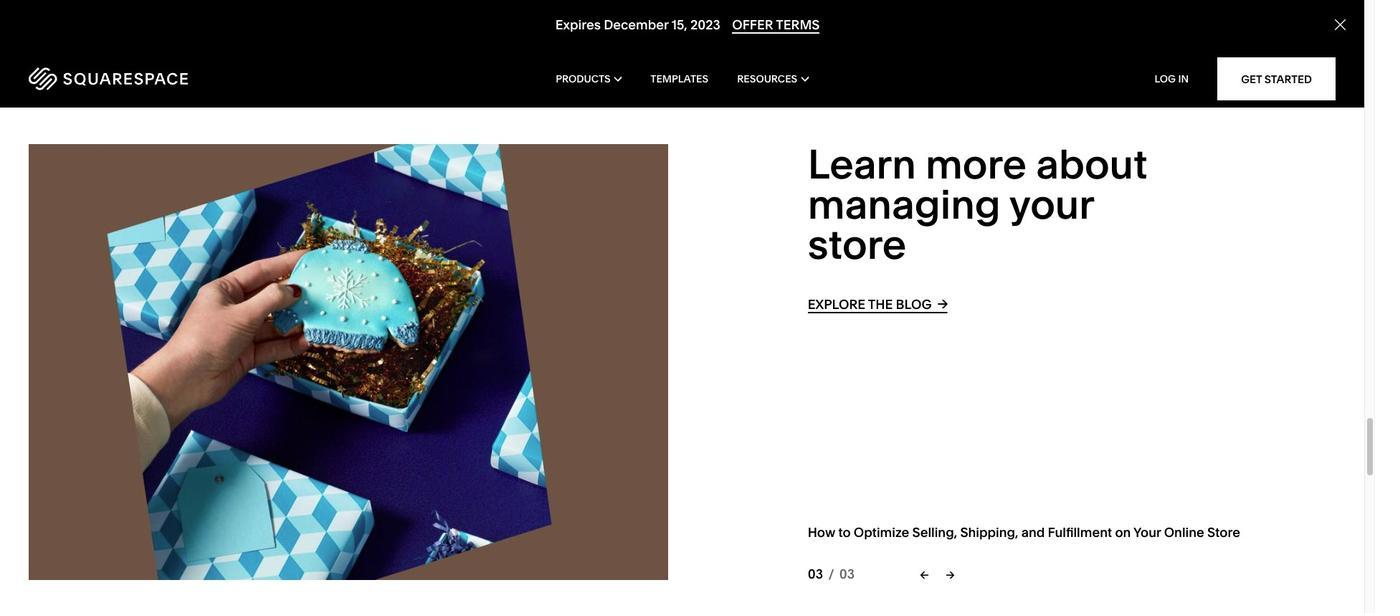 Task type: locate. For each thing, give the bounding box(es) containing it.
←
[[920, 568, 929, 581]]

managing
[[808, 180, 1001, 229]]

03 left the / at the bottom of page
[[808, 566, 823, 582]]

get
[[1241, 72, 1262, 86]]

templates link
[[651, 50, 709, 108]]

resources
[[737, 72, 798, 85]]

→
[[938, 295, 948, 312], [946, 568, 955, 581]]

expires
[[556, 17, 601, 33]]

1 horizontal spatial 03
[[840, 566, 855, 582]]

offer terms link
[[732, 17, 820, 34]]

your
[[1009, 180, 1094, 229]]

blog
[[896, 296, 932, 312]]

→ inside explore the blog →
[[938, 295, 948, 312]]

expires december 15, 2023
[[556, 17, 721, 33]]

→ right blog
[[938, 295, 948, 312]]

03 / 03
[[808, 566, 855, 582]]

→ inside button
[[946, 568, 955, 581]]

resources button
[[737, 50, 809, 108]]

03 right the / at the bottom of page
[[840, 566, 855, 582]]

your
[[1134, 524, 1161, 540]]

log             in
[[1155, 72, 1189, 85]]

0 vertical spatial →
[[938, 295, 948, 312]]

how
[[808, 524, 835, 540]]

03
[[808, 566, 823, 582], [840, 566, 855, 582]]

terms
[[776, 17, 820, 33]]

to
[[838, 524, 851, 540]]

→ right ←
[[946, 568, 955, 581]]

fulfillment
[[1048, 524, 1112, 540]]

offer
[[732, 17, 773, 33]]

15,
[[672, 17, 688, 33]]

explore
[[808, 296, 866, 312]]

about
[[1036, 140, 1148, 188]]

0 horizontal spatial 03
[[808, 566, 823, 582]]

more
[[926, 140, 1027, 188]]

get started
[[1241, 72, 1312, 86]]

how to optimize selling, shipping, and fulfillment on your online store image
[[29, 144, 668, 580]]

1 vertical spatial →
[[946, 568, 955, 581]]



Task type: describe. For each thing, give the bounding box(es) containing it.
2 03 from the left
[[840, 566, 855, 582]]

started
[[1265, 72, 1312, 86]]

templates
[[651, 72, 709, 85]]

squarespace logo link
[[29, 67, 290, 90]]

december
[[604, 17, 669, 33]]

squarespace logo image
[[29, 67, 188, 90]]

how to optimize selling, shipping, and fulfillment on your online store
[[808, 524, 1241, 540]]

store
[[1208, 524, 1241, 540]]

→ button
[[939, 562, 962, 587]]

/
[[829, 566, 834, 582]]

learn
[[808, 140, 916, 188]]

offer terms
[[732, 17, 820, 33]]

log
[[1155, 72, 1176, 85]]

1 03 from the left
[[808, 566, 823, 582]]

explore the blog →
[[808, 295, 948, 312]]

products
[[556, 72, 611, 85]]

get started link
[[1218, 57, 1336, 100]]

shipping,
[[961, 524, 1019, 540]]

the
[[868, 296, 893, 312]]

how to optimize selling, shipping, and fulfillment on your online store link
[[808, 524, 1241, 540]]

2023
[[691, 17, 721, 33]]

online
[[1164, 524, 1205, 540]]

selling,
[[913, 524, 958, 540]]

in
[[1179, 72, 1189, 85]]

optimize
[[854, 524, 910, 540]]

log             in link
[[1155, 72, 1189, 85]]

on
[[1115, 524, 1131, 540]]

learn more about managing your store
[[808, 140, 1148, 269]]

products button
[[556, 50, 622, 108]]

and
[[1022, 524, 1045, 540]]

← button
[[913, 562, 936, 587]]

store
[[808, 220, 907, 269]]



Task type: vqa. For each thing, say whether or not it's contained in the screenshot.
Optimize at the right bottom of page
yes



